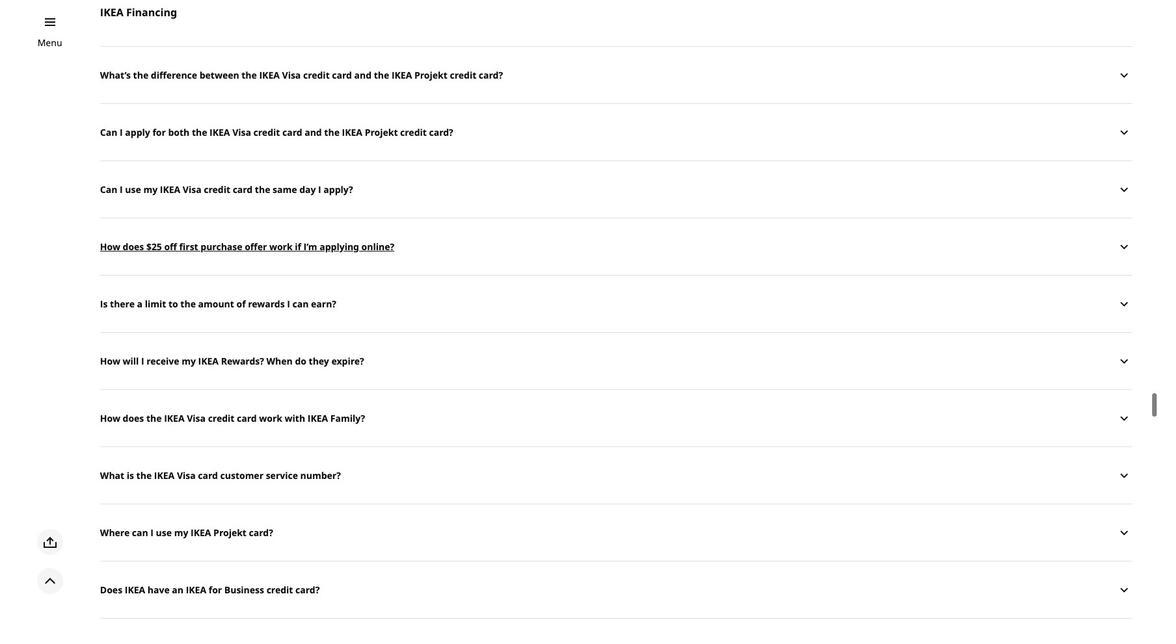 Task type: describe. For each thing, give the bounding box(es) containing it.
0 vertical spatial my
[[143, 183, 158, 196]]

what's the difference between the ikea visa credit card and the ikea projekt credit card? button
[[100, 46, 1132, 104]]

can i use my ikea visa credit card the same day i apply?
[[100, 183, 353, 196]]

$25
[[146, 241, 162, 253]]

family?
[[330, 412, 365, 425]]

1 vertical spatial and
[[305, 126, 322, 139]]

with
[[285, 412, 305, 425]]

day
[[299, 183, 316, 196]]

menu button
[[38, 36, 62, 50]]

of
[[237, 298, 246, 310]]

customer
[[220, 470, 264, 482]]

does ikea have an ikea for business credit card? button
[[100, 562, 1132, 619]]

where can i use my ikea projekt card?
[[100, 527, 273, 539]]

visa up the "first"
[[183, 183, 201, 196]]

does
[[100, 584, 122, 597]]

do
[[295, 355, 306, 368]]

to
[[169, 298, 178, 310]]

a
[[137, 298, 143, 310]]

0 vertical spatial can
[[293, 298, 309, 310]]

visa up can i use my ikea visa credit card the same day i apply?
[[232, 126, 251, 139]]

card? inside 'dropdown button'
[[249, 527, 273, 539]]

ikea financing
[[100, 5, 177, 20]]

the inside 'dropdown button'
[[181, 298, 196, 310]]

what is the ikea visa card customer service number?
[[100, 470, 341, 482]]

what is the ikea visa card customer service number? button
[[100, 447, 1132, 505]]

purchase
[[201, 241, 242, 253]]

projekt inside 'dropdown button'
[[214, 527, 247, 539]]

there
[[110, 298, 135, 310]]

use inside dropdown button
[[125, 183, 141, 196]]

amount
[[198, 298, 234, 310]]

first
[[179, 241, 198, 253]]

where
[[100, 527, 130, 539]]

financing
[[126, 5, 177, 20]]

i'm
[[304, 241, 317, 253]]

apply
[[125, 126, 150, 139]]

my for use
[[174, 527, 188, 539]]

difference
[[151, 69, 197, 81]]

is there a limit to the amount of rewards i can earn?
[[100, 298, 336, 310]]

does for the
[[123, 412, 144, 425]]

how for how will i receive my ikea rewards? when do they expire?
[[100, 355, 120, 368]]

how does $25 off first purchase offer work if i'm applying online?
[[100, 241, 394, 253]]

have
[[148, 584, 170, 597]]

they
[[309, 355, 329, 368]]

online?
[[362, 241, 394, 253]]

how will i receive my ikea rewards? when do they expire?
[[100, 355, 364, 368]]

how for how does $25 off first purchase offer work if i'm applying online?
[[100, 241, 120, 253]]

how does $25 off first purchase offer work if i'm applying online? button
[[100, 218, 1132, 275]]

number?
[[300, 470, 341, 482]]

can for can i use my ikea visa credit card the same day i apply?
[[100, 183, 117, 196]]

what
[[100, 470, 124, 482]]

visa up the "what is the ikea visa card customer service number?"
[[187, 412, 206, 425]]



Task type: locate. For each thing, give the bounding box(es) containing it.
work left the with
[[259, 412, 282, 425]]

for
[[153, 126, 166, 139], [209, 584, 222, 597]]

0 horizontal spatial projekt
[[214, 527, 247, 539]]

0 vertical spatial and
[[354, 69, 372, 81]]

1 horizontal spatial can
[[293, 298, 309, 310]]

visa
[[282, 69, 301, 81], [232, 126, 251, 139], [183, 183, 201, 196], [187, 412, 206, 425], [177, 470, 196, 482]]

card?
[[479, 69, 503, 81], [429, 126, 453, 139], [249, 527, 273, 539], [295, 584, 320, 597]]

between
[[200, 69, 239, 81]]

my up $25
[[143, 183, 158, 196]]

1 does from the top
[[123, 241, 144, 253]]

work left "if"
[[269, 241, 293, 253]]

my inside 'dropdown button'
[[174, 527, 188, 539]]

how does the ikea visa credit card work with ikea family?
[[100, 412, 365, 425]]

earn?
[[311, 298, 336, 310]]

is there a limit to the amount of rewards i can earn? button
[[100, 275, 1132, 333]]

1 can from the top
[[100, 126, 117, 139]]

how
[[100, 241, 120, 253], [100, 355, 120, 368], [100, 412, 120, 425]]

1 how from the top
[[100, 241, 120, 253]]

receive
[[147, 355, 179, 368]]

how does the ikea visa credit card work with ikea family? button
[[100, 390, 1132, 447]]

the
[[133, 69, 148, 81], [242, 69, 257, 81], [374, 69, 389, 81], [192, 126, 207, 139], [324, 126, 340, 139], [255, 183, 270, 196], [181, 298, 196, 310], [146, 412, 162, 425], [136, 470, 152, 482]]

does left $25
[[123, 241, 144, 253]]

use inside 'dropdown button'
[[156, 527, 172, 539]]

credit
[[303, 69, 330, 81], [450, 69, 477, 81], [254, 126, 280, 139], [400, 126, 427, 139], [204, 183, 230, 196], [208, 412, 235, 425], [267, 584, 293, 597]]

can
[[293, 298, 309, 310], [132, 527, 148, 539]]

0 vertical spatial work
[[269, 241, 293, 253]]

projekt
[[415, 69, 448, 81], [365, 126, 398, 139], [214, 527, 247, 539]]

can left earn? on the top
[[293, 298, 309, 310]]

0 horizontal spatial use
[[125, 183, 141, 196]]

both
[[168, 126, 190, 139]]

0 vertical spatial use
[[125, 183, 141, 196]]

0 vertical spatial can
[[100, 126, 117, 139]]

1 horizontal spatial for
[[209, 584, 222, 597]]

1 horizontal spatial use
[[156, 527, 172, 539]]

card
[[332, 69, 352, 81], [282, 126, 302, 139], [233, 183, 253, 196], [237, 412, 257, 425], [198, 470, 218, 482]]

use down apply
[[125, 183, 141, 196]]

does ikea have an ikea for business credit card?
[[100, 584, 320, 597]]

for inside 'does ikea have an ikea for business credit card?' dropdown button
[[209, 584, 222, 597]]

service
[[266, 470, 298, 482]]

when
[[267, 355, 293, 368]]

how left will
[[100, 355, 120, 368]]

0 horizontal spatial for
[[153, 126, 166, 139]]

an
[[172, 584, 184, 597]]

menu
[[38, 36, 62, 49]]

visa left the customer
[[177, 470, 196, 482]]

2 vertical spatial my
[[174, 527, 188, 539]]

how up what
[[100, 412, 120, 425]]

work for with
[[259, 412, 282, 425]]

for inside the can i apply for both the ikea visa credit card and the ikea projekt credit card? dropdown button
[[153, 126, 166, 139]]

0 horizontal spatial and
[[305, 126, 322, 139]]

apply?
[[324, 183, 353, 196]]

0 vertical spatial projekt
[[415, 69, 448, 81]]

applying
[[320, 241, 359, 253]]

does down will
[[123, 412, 144, 425]]

my up an
[[174, 527, 188, 539]]

1 vertical spatial can
[[100, 183, 117, 196]]

1 vertical spatial can
[[132, 527, 148, 539]]

heading
[[100, 619, 1132, 621]]

1 vertical spatial how
[[100, 355, 120, 368]]

is
[[100, 298, 108, 310]]

use right 'where'
[[156, 527, 172, 539]]

what's
[[100, 69, 131, 81]]

1 vertical spatial work
[[259, 412, 282, 425]]

0 horizontal spatial can
[[132, 527, 148, 539]]

rewards?
[[221, 355, 264, 368]]

1 vertical spatial use
[[156, 527, 172, 539]]

same
[[273, 183, 297, 196]]

can i use my ikea visa credit card the same day i apply? button
[[100, 161, 1132, 218]]

is
[[127, 470, 134, 482]]

1 vertical spatial for
[[209, 584, 222, 597]]

rewards
[[248, 298, 285, 310]]

1 horizontal spatial projekt
[[365, 126, 398, 139]]

will
[[123, 355, 139, 368]]

2 how from the top
[[100, 355, 120, 368]]

my
[[143, 183, 158, 196], [182, 355, 196, 368], [174, 527, 188, 539]]

how for how does the ikea visa credit card work with ikea family?
[[100, 412, 120, 425]]

2 vertical spatial how
[[100, 412, 120, 425]]

for left both
[[153, 126, 166, 139]]

expire?
[[332, 355, 364, 368]]

2 vertical spatial projekt
[[214, 527, 247, 539]]

and
[[354, 69, 372, 81], [305, 126, 322, 139]]

what's the difference between the ikea visa credit card and the ikea projekt credit card?
[[100, 69, 503, 81]]

offer
[[245, 241, 267, 253]]

for left business
[[209, 584, 222, 597]]

does for $25
[[123, 241, 144, 253]]

1 horizontal spatial and
[[354, 69, 372, 81]]

can right 'where'
[[132, 527, 148, 539]]

work for if
[[269, 241, 293, 253]]

can for can i apply for both the ikea visa credit card and the ikea projekt credit card?
[[100, 126, 117, 139]]

1 vertical spatial projekt
[[365, 126, 398, 139]]

0 vertical spatial how
[[100, 241, 120, 253]]

3 how from the top
[[100, 412, 120, 425]]

ikea inside 'dropdown button'
[[191, 527, 211, 539]]

my right the receive
[[182, 355, 196, 368]]

0 vertical spatial for
[[153, 126, 166, 139]]

2 horizontal spatial projekt
[[415, 69, 448, 81]]

can i apply for both the ikea visa credit card and the ikea projekt credit card? button
[[100, 104, 1132, 161]]

business
[[224, 584, 264, 597]]

0 vertical spatial does
[[123, 241, 144, 253]]

visa up can i apply for both the ikea visa credit card and the ikea projekt credit card?
[[282, 69, 301, 81]]

can i apply for both the ikea visa credit card and the ikea projekt credit card?
[[100, 126, 453, 139]]

my for receive
[[182, 355, 196, 368]]

does
[[123, 241, 144, 253], [123, 412, 144, 425]]

limit
[[145, 298, 166, 310]]

can
[[100, 126, 117, 139], [100, 183, 117, 196]]

2 does from the top
[[123, 412, 144, 425]]

use
[[125, 183, 141, 196], [156, 527, 172, 539]]

if
[[295, 241, 301, 253]]

1 vertical spatial my
[[182, 355, 196, 368]]

where can i use my ikea projekt card? button
[[100, 505, 1132, 562]]

work
[[269, 241, 293, 253], [259, 412, 282, 425]]

ikea
[[100, 5, 123, 20], [259, 69, 280, 81], [392, 69, 412, 81], [210, 126, 230, 139], [342, 126, 362, 139], [160, 183, 180, 196], [198, 355, 219, 368], [164, 412, 185, 425], [308, 412, 328, 425], [154, 470, 175, 482], [191, 527, 211, 539], [125, 584, 145, 597], [186, 584, 206, 597]]

2 can from the top
[[100, 183, 117, 196]]

i
[[120, 126, 123, 139], [120, 183, 123, 196], [318, 183, 321, 196], [287, 298, 290, 310], [141, 355, 144, 368], [151, 527, 154, 539]]

how will i receive my ikea rewards? when do they expire? button
[[100, 333, 1132, 390]]

1 vertical spatial does
[[123, 412, 144, 425]]

how left $25
[[100, 241, 120, 253]]

off
[[164, 241, 177, 253]]



Task type: vqa. For each thing, say whether or not it's contained in the screenshot.
Does
yes



